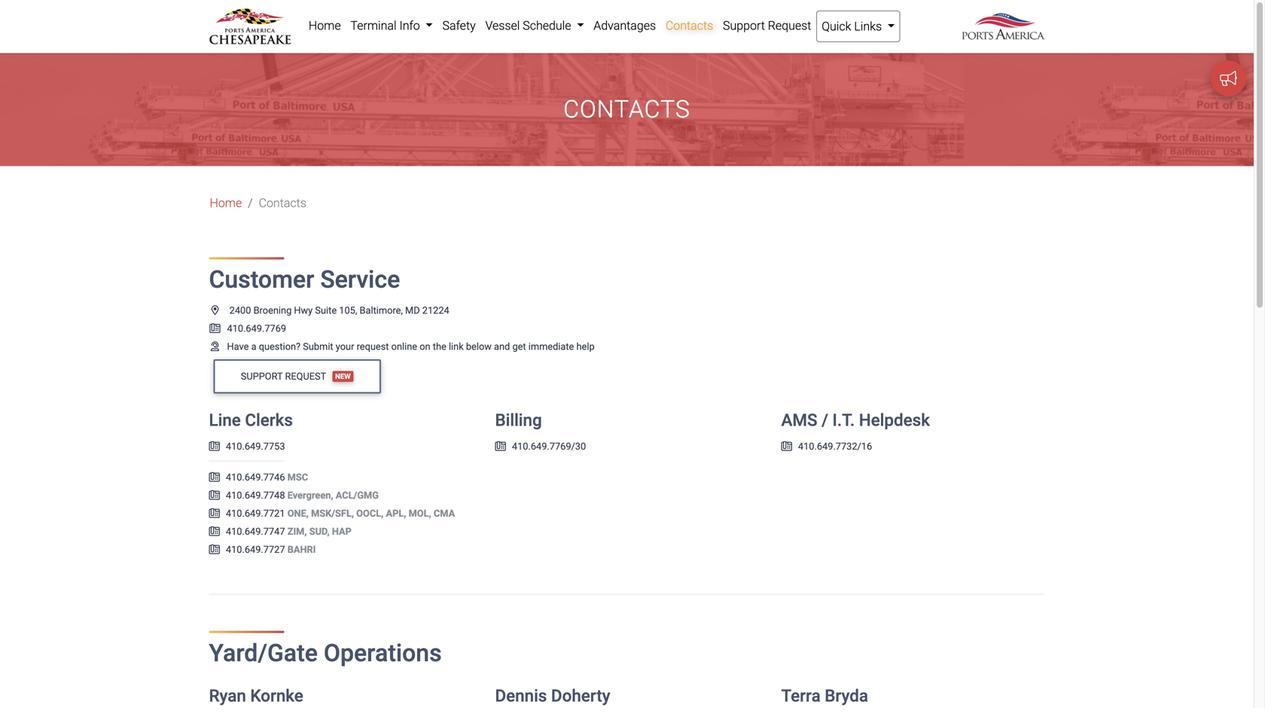 Task type: vqa. For each thing, say whether or not it's contained in the screenshot.


Task type: describe. For each thing, give the bounding box(es) containing it.
yard/gate operations
[[209, 639, 442, 667]]

quick links link
[[816, 11, 900, 42]]

help
[[577, 341, 595, 352]]

410.649.7746 msc
[[226, 471, 308, 483]]

line clerks
[[209, 410, 293, 430]]

below
[[466, 341, 492, 352]]

2400 broening hwy suite 105, baltimore, md 21224 link
[[209, 305, 449, 316]]

410.649.7727 bahri
[[226, 544, 316, 555]]

phone office image left the 410.649.7727
[[209, 544, 220, 554]]

support request link
[[718, 11, 816, 41]]

contacts link
[[661, 11, 718, 41]]

have a question? submit your request online on the link below and get immediate help link
[[209, 341, 595, 352]]

410.649.7747 zim, sud, hap
[[226, 526, 352, 537]]

1 horizontal spatial support request
[[723, 18, 811, 33]]

new
[[335, 372, 351, 381]]

kornke
[[250, 686, 303, 706]]

hap
[[332, 526, 352, 537]]

safety link
[[438, 11, 481, 41]]

0 vertical spatial contacts
[[666, 18, 713, 33]]

phone office image for 410.649.7769
[[209, 323, 221, 333]]

billing
[[495, 410, 542, 430]]

2 vertical spatial contacts
[[259, 196, 306, 210]]

ams / i.t. helpdesk
[[781, 410, 930, 430]]

vessel
[[485, 18, 520, 33]]

immediate
[[529, 341, 574, 352]]

410.649.7727
[[226, 544, 285, 555]]

sud,
[[309, 526, 330, 537]]

quick
[[822, 19, 851, 34]]

dennis doherty
[[495, 686, 611, 706]]

and
[[494, 341, 510, 352]]

vessel schedule link
[[481, 11, 589, 41]]

410.649.7753 link
[[209, 440, 285, 452]]

customer
[[209, 265, 314, 294]]

terra
[[781, 686, 821, 706]]

0 horizontal spatial support request
[[241, 371, 326, 382]]

info
[[400, 18, 420, 33]]

evergreen,
[[287, 489, 333, 501]]

md
[[405, 305, 420, 316]]

410.649.7747
[[226, 526, 285, 537]]

phone office image for 410.649.7746
[[209, 472, 220, 482]]

dennis
[[495, 686, 547, 706]]

410.649.7721 one, msk/sfl, oocl, apl, mol, cma
[[226, 507, 455, 519]]

ryan kornke
[[209, 686, 303, 706]]

a
[[251, 341, 256, 352]]

question?
[[259, 341, 301, 352]]

ryan
[[209, 686, 246, 706]]

1 vertical spatial contacts
[[564, 95, 691, 123]]

410.649.7746
[[226, 471, 285, 483]]

baltimore,
[[360, 305, 403, 316]]

410.649.7769/30 link
[[495, 440, 586, 452]]

vessel schedule
[[485, 18, 574, 33]]

terminal info
[[351, 18, 423, 33]]

bryda
[[825, 686, 868, 706]]

terminal
[[351, 18, 397, 33]]

2400
[[229, 305, 251, 316]]

have a question? submit your request online on the link below and get immediate help
[[227, 341, 595, 352]]

0 horizontal spatial home link
[[210, 194, 242, 212]]

oocl,
[[356, 507, 384, 519]]

suite
[[315, 305, 337, 316]]

phone office image for 410.649.7769/30
[[495, 441, 506, 451]]

quick links
[[822, 19, 885, 34]]

your
[[336, 341, 354, 352]]

doherty
[[551, 686, 611, 706]]

broening
[[254, 305, 292, 316]]

1 horizontal spatial support
[[723, 18, 765, 33]]

msc
[[287, 471, 308, 483]]

0 horizontal spatial request
[[285, 371, 326, 382]]

phone office image for 410.649.7747
[[209, 526, 220, 536]]

410.649.7769/30
[[512, 440, 586, 452]]

link
[[449, 341, 464, 352]]



Task type: locate. For each thing, give the bounding box(es) containing it.
support request left quick
[[723, 18, 811, 33]]

phone office image for 410.649.7732/16
[[781, 441, 792, 451]]

phone office image
[[209, 441, 220, 451], [209, 472, 220, 482], [209, 508, 220, 518], [209, 526, 220, 536]]

the
[[433, 341, 446, 352]]

410.649.7769
[[227, 323, 286, 334]]

hwy
[[294, 305, 313, 316]]

support down a
[[241, 371, 283, 382]]

3 phone office image from the top
[[209, 508, 220, 518]]

410.649.7753
[[226, 440, 285, 452]]

1 horizontal spatial request
[[768, 18, 811, 33]]

410.649.7748
[[226, 489, 285, 501]]

advantages link
[[589, 11, 661, 41]]

phone office image left 410.649.7748
[[209, 490, 220, 500]]

support
[[723, 18, 765, 33], [241, 371, 283, 382]]

phone office image
[[209, 323, 221, 333], [495, 441, 506, 451], [781, 441, 792, 451], [209, 490, 220, 500], [209, 544, 220, 554]]

410.649.7732/16 link
[[781, 440, 872, 452]]

ams
[[781, 410, 818, 430]]

links
[[854, 19, 882, 34]]

apl,
[[386, 507, 406, 519]]

request down submit at the top left
[[285, 371, 326, 382]]

online
[[391, 341, 417, 352]]

one,
[[287, 507, 309, 519]]

21224
[[422, 305, 449, 316]]

1 horizontal spatial home link
[[304, 11, 346, 41]]

phone office image inside 410.649.7753 link
[[209, 441, 220, 451]]

0 vertical spatial home link
[[304, 11, 346, 41]]

clerks
[[245, 410, 293, 430]]

1 vertical spatial home link
[[210, 194, 242, 212]]

1 phone office image from the top
[[209, 441, 220, 451]]

submit
[[303, 341, 333, 352]]

1 horizontal spatial home
[[309, 18, 341, 33]]

yard/gate
[[209, 639, 318, 667]]

request
[[768, 18, 811, 33], [285, 371, 326, 382]]

safety
[[443, 18, 476, 33]]

phone office image down line
[[209, 441, 220, 451]]

contacts
[[666, 18, 713, 33], [564, 95, 691, 123], [259, 196, 306, 210]]

cma
[[434, 507, 455, 519]]

1 vertical spatial home
[[210, 196, 242, 210]]

phone office image inside 410.649.7769 link
[[209, 323, 221, 333]]

phone office image left 410.649.7721
[[209, 508, 220, 518]]

customer service
[[209, 265, 400, 294]]

line
[[209, 410, 241, 430]]

operations
[[324, 639, 442, 667]]

home link
[[304, 11, 346, 41], [210, 194, 242, 212]]

map marker alt image
[[209, 305, 221, 315]]

i.t.
[[833, 410, 855, 430]]

helpdesk
[[859, 410, 930, 430]]

terminal info link
[[346, 11, 438, 41]]

phone office image left 410.649.7747
[[209, 526, 220, 536]]

have
[[227, 341, 249, 352]]

advantages
[[594, 18, 656, 33]]

410.649.7732/16
[[798, 440, 872, 452]]

zim,
[[287, 526, 307, 537]]

request left quick
[[768, 18, 811, 33]]

/
[[822, 410, 828, 430]]

support right contacts link
[[723, 18, 765, 33]]

phone office image inside 410.649.7732/16 link
[[781, 441, 792, 451]]

phone office image down ams on the right bottom of the page
[[781, 441, 792, 451]]

410.649.7748 evergreen, acl/gmg
[[226, 489, 379, 501]]

105,
[[339, 305, 357, 316]]

support request
[[723, 18, 811, 33], [241, 371, 326, 382]]

get
[[513, 341, 526, 352]]

1 vertical spatial request
[[285, 371, 326, 382]]

phone office image for 410.649.7721
[[209, 508, 220, 518]]

request
[[357, 341, 389, 352]]

bahri
[[287, 544, 316, 555]]

0 vertical spatial home
[[309, 18, 341, 33]]

410.649.7769 link
[[209, 323, 286, 334]]

mol,
[[409, 507, 431, 519]]

2 phone office image from the top
[[209, 472, 220, 482]]

410.649.7721
[[226, 507, 285, 519]]

home for the left home link
[[210, 196, 242, 210]]

2400 broening hwy suite 105, baltimore, md 21224
[[229, 305, 449, 316]]

phone office image down 'map marker alt' icon
[[209, 323, 221, 333]]

0 vertical spatial support
[[723, 18, 765, 33]]

home for topmost home link
[[309, 18, 341, 33]]

on
[[420, 341, 431, 352]]

home
[[309, 18, 341, 33], [210, 196, 242, 210]]

msk/sfl,
[[311, 507, 354, 519]]

4 phone office image from the top
[[209, 526, 220, 536]]

terra bryda
[[781, 686, 868, 706]]

phone office image for 410.649.7753
[[209, 441, 220, 451]]

0 vertical spatial support request
[[723, 18, 811, 33]]

phone office image down billing
[[495, 441, 506, 451]]

user headset image
[[209, 341, 221, 351]]

service
[[320, 265, 400, 294]]

phone office image left 410.649.7746 on the bottom left
[[209, 472, 220, 482]]

1 vertical spatial support request
[[241, 371, 326, 382]]

phone office image inside 410.649.7769/30 link
[[495, 441, 506, 451]]

schedule
[[523, 18, 571, 33]]

0 horizontal spatial home
[[210, 196, 242, 210]]

support request down question?
[[241, 371, 326, 382]]

0 horizontal spatial support
[[241, 371, 283, 382]]

acl/gmg
[[336, 489, 379, 501]]

1 vertical spatial support
[[241, 371, 283, 382]]

0 vertical spatial request
[[768, 18, 811, 33]]



